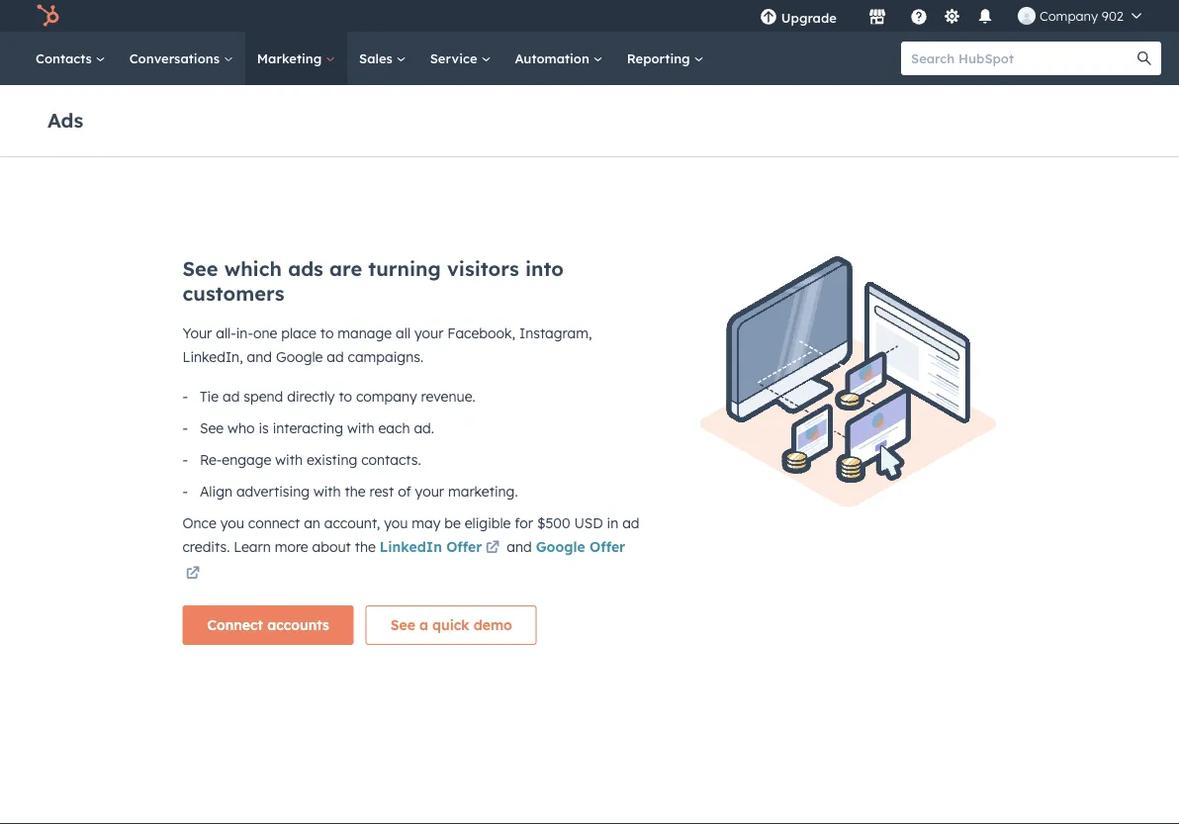 Task type: vqa. For each thing, say whether or not it's contained in the screenshot.
customers
yes



Task type: describe. For each thing, give the bounding box(es) containing it.
the inside once you connect an account, you may be eligible for $500 usd in ad credits. learn more about the
[[355, 538, 376, 555]]

one
[[253, 324, 277, 342]]

link opens in a new window image
[[186, 562, 200, 586]]

contacts
[[36, 50, 96, 66]]

conversations link
[[117, 32, 245, 85]]

more
[[275, 538, 308, 555]]

place
[[281, 324, 316, 342]]

hubspot image
[[36, 4, 59, 28]]

search image
[[1138, 51, 1152, 65]]

contacts.
[[361, 451, 421, 468]]

existing
[[307, 451, 357, 468]]

0 vertical spatial the
[[345, 483, 366, 500]]

once you connect an account, you may be eligible for $500 usd in ad credits. learn more about the
[[183, 514, 640, 555]]

link opens in a new window image for google offer
[[186, 567, 200, 581]]

tie
[[200, 388, 219, 405]]

Search HubSpot search field
[[901, 42, 1144, 75]]

ad inside once you connect an account, you may be eligible for $500 usd in ad credits. learn more about the
[[622, 514, 640, 532]]

link opens in a new window image for linkedin offer
[[486, 542, 500, 555]]

all
[[396, 324, 411, 342]]

settings image
[[943, 8, 961, 26]]

eligible
[[465, 514, 511, 532]]

to inside your all-in-one place to manage all your facebook, instagram, linkedin, and google ad campaigns.
[[320, 324, 334, 342]]

connect
[[248, 514, 300, 532]]

notifications button
[[968, 0, 1002, 32]]

learn
[[234, 538, 271, 555]]

connect accounts link
[[183, 605, 354, 645]]

re-engage with existing contacts.
[[200, 451, 421, 468]]

campaigns.
[[348, 348, 424, 366]]

hubspot link
[[24, 4, 74, 28]]

who
[[228, 419, 255, 437]]

search button
[[1128, 42, 1161, 75]]

reporting
[[627, 50, 694, 66]]

1 vertical spatial and
[[503, 538, 536, 555]]

marketplaces image
[[869, 9, 886, 27]]

directly
[[287, 388, 335, 405]]

with for existing
[[275, 451, 303, 468]]

once
[[183, 514, 216, 532]]

manage
[[338, 324, 392, 342]]

facebook,
[[448, 324, 515, 342]]

is
[[259, 419, 269, 437]]

linkedin,
[[183, 348, 243, 366]]

instagram,
[[519, 324, 592, 342]]

see for see who is interacting with each ad.
[[200, 419, 224, 437]]

tie ad spend directly to company revenue.
[[200, 388, 476, 405]]

google offer link
[[183, 538, 625, 586]]

which
[[224, 256, 282, 281]]

marketing.
[[448, 483, 518, 500]]

interacting
[[273, 419, 343, 437]]

in
[[607, 514, 619, 532]]

all-
[[216, 324, 236, 342]]

sales
[[359, 50, 396, 66]]

about
[[312, 538, 351, 555]]

see which ads are turning visitors into customers
[[183, 256, 564, 306]]

each
[[378, 419, 410, 437]]

see a quick demo button
[[366, 605, 537, 645]]

service
[[430, 50, 481, 66]]

2 your from the top
[[415, 483, 444, 500]]

turning
[[368, 256, 441, 281]]

marketing link
[[245, 32, 347, 85]]

your
[[183, 324, 212, 342]]

menu containing company 902
[[746, 0, 1155, 32]]

offer for linkedin offer
[[446, 538, 482, 555]]

linkedin offer link
[[380, 537, 503, 560]]

accounts
[[267, 616, 329, 634]]

into
[[525, 256, 564, 281]]

marketing
[[257, 50, 326, 66]]

of
[[398, 483, 411, 500]]

and inside your all-in-one place to manage all your facebook, instagram, linkedin, and google ad campaigns.
[[247, 348, 272, 366]]

your all-in-one place to manage all your facebook, instagram, linkedin, and google ad campaigns.
[[183, 324, 592, 366]]

quick
[[432, 616, 470, 634]]

for
[[515, 514, 533, 532]]

see for see which ads are turning visitors into customers
[[183, 256, 218, 281]]

engage
[[222, 451, 271, 468]]



Task type: locate. For each thing, give the bounding box(es) containing it.
marketplaces button
[[857, 0, 898, 32]]

see
[[183, 256, 218, 281], [200, 419, 224, 437], [390, 616, 415, 634]]

credits.
[[183, 538, 230, 555]]

ad inside your all-in-one place to manage all your facebook, instagram, linkedin, and google ad campaigns.
[[327, 348, 344, 366]]

are
[[329, 256, 362, 281]]

revenue.
[[421, 388, 476, 405]]

1 horizontal spatial to
[[339, 388, 352, 405]]

with up advertising
[[275, 451, 303, 468]]

you
[[220, 514, 244, 532], [384, 514, 408, 532]]

service link
[[418, 32, 503, 85]]

1 vertical spatial google
[[536, 538, 585, 555]]

sales link
[[347, 32, 418, 85]]

a
[[419, 616, 428, 634]]

linkedin
[[380, 538, 442, 555]]

1 vertical spatial see
[[200, 419, 224, 437]]

0 vertical spatial see
[[183, 256, 218, 281]]

help button
[[902, 0, 936, 32]]

1 your from the top
[[415, 324, 444, 342]]

and
[[247, 348, 272, 366], [503, 538, 536, 555]]

offer for google offer
[[590, 538, 625, 555]]

the down "account,"
[[355, 538, 376, 555]]

menu
[[746, 0, 1155, 32]]

to right place
[[320, 324, 334, 342]]

1 horizontal spatial offer
[[590, 538, 625, 555]]

0 vertical spatial with
[[347, 419, 375, 437]]

0 vertical spatial google
[[276, 348, 323, 366]]

see inside 'button'
[[390, 616, 415, 634]]

account,
[[324, 514, 380, 532]]

see left a
[[390, 616, 415, 634]]

and down the one
[[247, 348, 272, 366]]

with for the
[[314, 483, 341, 500]]

your right of
[[415, 483, 444, 500]]

link opens in a new window image inside linkedin offer link
[[486, 542, 500, 555]]

ads
[[47, 107, 83, 132]]

2 offer from the left
[[590, 538, 625, 555]]

linkedin offer
[[380, 538, 482, 555]]

offer down be
[[446, 538, 482, 555]]

1 vertical spatial the
[[355, 538, 376, 555]]

0 vertical spatial and
[[247, 348, 272, 366]]

1 horizontal spatial with
[[314, 483, 341, 500]]

1 vertical spatial with
[[275, 451, 303, 468]]

see left which
[[183, 256, 218, 281]]

1 horizontal spatial and
[[503, 538, 536, 555]]

offer
[[446, 538, 482, 555], [590, 538, 625, 555]]

2 horizontal spatial with
[[347, 419, 375, 437]]

notifications image
[[976, 9, 994, 27]]

customers
[[183, 281, 284, 306]]

see a quick demo
[[390, 616, 512, 634]]

mateo roberts image
[[1018, 7, 1036, 25]]

ad right in at right
[[622, 514, 640, 532]]

2 vertical spatial with
[[314, 483, 341, 500]]

ad down the manage
[[327, 348, 344, 366]]

the
[[345, 483, 366, 500], [355, 538, 376, 555]]

ad right tie
[[223, 388, 240, 405]]

1 offer from the left
[[446, 538, 482, 555]]

0 horizontal spatial and
[[247, 348, 272, 366]]

company 902 button
[[1006, 0, 1154, 32]]

1 you from the left
[[220, 514, 244, 532]]

re-
[[200, 451, 222, 468]]

see for see a quick demo
[[390, 616, 415, 634]]

1 vertical spatial to
[[339, 388, 352, 405]]

ads
[[288, 256, 323, 281]]

0 horizontal spatial google
[[276, 348, 323, 366]]

visitors
[[447, 256, 519, 281]]

link opens in a new window image inside google offer link
[[186, 567, 200, 581]]

company 902
[[1040, 7, 1124, 24]]

your right all
[[415, 324, 444, 342]]

0 vertical spatial ad
[[327, 348, 344, 366]]

you up 'learn'
[[220, 514, 244, 532]]

see left who in the left bottom of the page
[[200, 419, 224, 437]]

0 vertical spatial your
[[415, 324, 444, 342]]

link opens in a new window image
[[486, 537, 500, 560], [486, 542, 500, 555], [186, 567, 200, 581]]

settings link
[[940, 5, 964, 26]]

be
[[444, 514, 461, 532]]

with
[[347, 419, 375, 437], [275, 451, 303, 468], [314, 483, 341, 500]]

your inside your all-in-one place to manage all your facebook, instagram, linkedin, and google ad campaigns.
[[415, 324, 444, 342]]

align
[[200, 483, 232, 500]]

contacts link
[[24, 32, 117, 85]]

google down $500
[[536, 538, 585, 555]]

see who is interacting with each ad.
[[200, 419, 434, 437]]

2 you from the left
[[384, 514, 408, 532]]

an
[[304, 514, 320, 532]]

2 vertical spatial see
[[390, 616, 415, 634]]

0 horizontal spatial with
[[275, 451, 303, 468]]

1 vertical spatial ad
[[223, 388, 240, 405]]

conversations
[[129, 50, 223, 66]]

google
[[276, 348, 323, 366], [536, 538, 585, 555]]

automation
[[515, 50, 593, 66]]

advertising
[[236, 483, 310, 500]]

0 horizontal spatial offer
[[446, 538, 482, 555]]

ad.
[[414, 419, 434, 437]]

1 horizontal spatial google
[[536, 538, 585, 555]]

the left rest
[[345, 483, 366, 500]]

ad
[[327, 348, 344, 366], [223, 388, 240, 405], [622, 514, 640, 532]]

$500
[[537, 514, 570, 532]]

spend
[[244, 388, 283, 405]]

with left each
[[347, 419, 375, 437]]

usd
[[574, 514, 603, 532]]

connect
[[207, 616, 263, 634]]

google offer
[[536, 538, 625, 555]]

google inside your all-in-one place to manage all your facebook, instagram, linkedin, and google ad campaigns.
[[276, 348, 323, 366]]

see inside the see which ads are turning visitors into customers
[[183, 256, 218, 281]]

2 vertical spatial ad
[[622, 514, 640, 532]]

with down 'existing'
[[314, 483, 341, 500]]

in-
[[236, 324, 253, 342]]

align advertising with the rest of your marketing.
[[200, 483, 518, 500]]

company
[[1040, 7, 1098, 24]]

connect accounts
[[207, 616, 329, 634]]

2 horizontal spatial ad
[[622, 514, 640, 532]]

1 horizontal spatial ad
[[327, 348, 344, 366]]

upgrade
[[781, 9, 837, 26]]

automation link
[[503, 32, 615, 85]]

0 horizontal spatial you
[[220, 514, 244, 532]]

you up the linkedin
[[384, 514, 408, 532]]

offer down in at right
[[590, 538, 625, 555]]

and down for
[[503, 538, 536, 555]]

may
[[412, 514, 441, 532]]

0 vertical spatial to
[[320, 324, 334, 342]]

rest
[[370, 483, 394, 500]]

1 vertical spatial your
[[415, 483, 444, 500]]

0 horizontal spatial ad
[[223, 388, 240, 405]]

help image
[[910, 9, 928, 27]]

1 horizontal spatial you
[[384, 514, 408, 532]]

to right directly
[[339, 388, 352, 405]]

company
[[356, 388, 417, 405]]

google down place
[[276, 348, 323, 366]]

upgrade image
[[760, 9, 777, 27]]

demo
[[474, 616, 512, 634]]

reporting link
[[615, 32, 716, 85]]

902
[[1102, 7, 1124, 24]]

0 horizontal spatial to
[[320, 324, 334, 342]]



